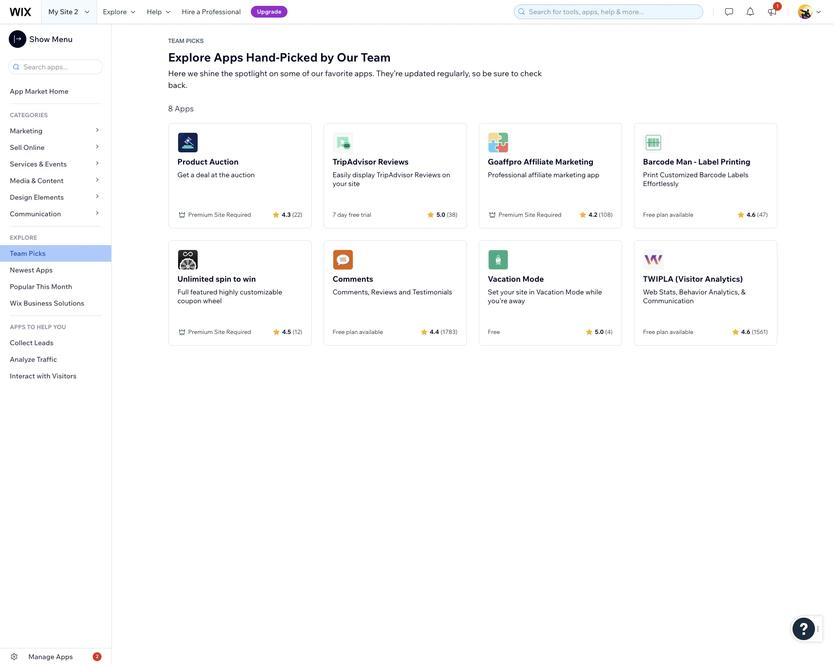 Task type: vqa. For each thing, say whether or not it's contained in the screenshot.


Task type: locate. For each thing, give the bounding box(es) containing it.
plan for man
[[657, 211, 669, 218]]

team picks inside sidebar element
[[10, 249, 46, 258]]

premium for a
[[188, 211, 213, 218]]

1 horizontal spatial &
[[39, 160, 43, 168]]

to
[[511, 68, 519, 78], [233, 274, 241, 284]]

marketing inside sidebar element
[[10, 126, 43, 135]]

communication down design elements
[[10, 210, 63, 218]]

4.6
[[747, 211, 756, 218], [742, 328, 751, 335]]

0 horizontal spatial to
[[233, 274, 241, 284]]

& left 'events'
[[39, 160, 43, 168]]

barcode down label
[[700, 170, 727, 179]]

1 vertical spatial barcode
[[700, 170, 727, 179]]

required down highly
[[226, 328, 251, 336]]

barcode man - label printing logo image
[[643, 132, 664, 153]]

premium up vacation mode logo
[[499, 211, 524, 218]]

1 vertical spatial professional
[[488, 170, 527, 179]]

1 horizontal spatial communication
[[643, 296, 694, 305]]

analytics,
[[709, 288, 740, 296]]

picks
[[186, 38, 204, 44], [29, 249, 46, 258]]

1 horizontal spatial team picks
[[168, 38, 204, 44]]

collect
[[10, 338, 33, 347]]

0 vertical spatial 5.0
[[437, 211, 446, 218]]

marketing link
[[0, 123, 111, 139]]

premium down coupon
[[188, 328, 213, 336]]

unlimited spin to win logo image
[[178, 250, 198, 270]]

1 vertical spatial 4.6
[[742, 328, 751, 335]]

vacation right in
[[537, 288, 564, 296]]

affiliate
[[529, 170, 552, 179]]

team
[[168, 38, 185, 44], [361, 50, 391, 64], [10, 249, 27, 258]]

our
[[311, 68, 324, 78]]

to
[[27, 323, 35, 331]]

5.0 for vacation mode
[[595, 328, 604, 335]]

0 horizontal spatial vacation
[[488, 274, 521, 284]]

0 vertical spatial professional
[[202, 7, 241, 16]]

0 vertical spatial site
[[349, 179, 360, 188]]

your inside vacation mode set your site in vacation mode while you're away
[[501, 288, 515, 296]]

apps for newest
[[36, 266, 53, 274]]

communication down twipla at the top of page
[[643, 296, 694, 305]]

free plan available down stats,
[[643, 328, 694, 336]]

month
[[51, 282, 72, 291]]

0 vertical spatial a
[[197, 7, 200, 16]]

explore for explore
[[103, 7, 127, 16]]

a
[[197, 7, 200, 16], [191, 170, 195, 179]]

premium site required for professional
[[499, 211, 562, 218]]

to left win
[[233, 274, 241, 284]]

barcode man - label printing print customized barcode labels effortlessly
[[643, 157, 751, 188]]

1 horizontal spatial on
[[443, 170, 451, 179]]

comments,
[[333, 288, 370, 296]]

1 horizontal spatial 2
[[96, 653, 99, 660]]

a inside the 'product auction get a deal at the auction'
[[191, 170, 195, 179]]

apps up this
[[36, 266, 53, 274]]

0 horizontal spatial site
[[349, 179, 360, 188]]

premium site required down wheel
[[188, 328, 251, 336]]

5.0 left (38)
[[437, 211, 446, 218]]

menu
[[52, 34, 73, 44]]

0 vertical spatial communication
[[10, 210, 63, 218]]

0 vertical spatial picks
[[186, 38, 204, 44]]

your right the set
[[501, 288, 515, 296]]

show
[[29, 34, 50, 44]]

1 horizontal spatial 5.0
[[595, 328, 604, 335]]

apps inside newest apps link
[[36, 266, 53, 274]]

1 vertical spatial &
[[31, 176, 36, 185]]

site for product auction
[[214, 211, 225, 218]]

tripadvisor up display
[[333, 157, 376, 167]]

comments comments, reviews and testimonials
[[333, 274, 453, 296]]

picks down the hire
[[186, 38, 204, 44]]

1 vertical spatial to
[[233, 274, 241, 284]]

site for goaffpro affiliate marketing
[[525, 211, 536, 218]]

0 horizontal spatial tripadvisor
[[333, 157, 376, 167]]

vacation up the set
[[488, 274, 521, 284]]

1 vertical spatial team picks
[[10, 249, 46, 258]]

favorite
[[325, 68, 353, 78]]

web
[[643, 288, 658, 296]]

unlimited spin to win full featured highly customizable coupon wheel
[[178, 274, 282, 305]]

required for affiliate
[[537, 211, 562, 218]]

wix
[[10, 299, 22, 308]]

show menu button
[[9, 30, 73, 48]]

your left display
[[333, 179, 347, 188]]

services & events link
[[0, 156, 111, 172]]

on up 5.0 (38)
[[443, 170, 451, 179]]

customizable
[[240, 288, 282, 296]]

1 vertical spatial picks
[[29, 249, 46, 258]]

communication inside twipla (visitor analytics) web stats, behavior analytics, & communication
[[643, 296, 694, 305]]

site up free
[[349, 179, 360, 188]]

professional right the hire
[[202, 7, 241, 16]]

1 horizontal spatial picks
[[186, 38, 204, 44]]

mode left while
[[566, 288, 584, 296]]

0 horizontal spatial &
[[31, 176, 36, 185]]

premium down deal at the left top of page
[[188, 211, 213, 218]]

picks up newest apps
[[29, 249, 46, 258]]

free down web at the right of the page
[[643, 328, 656, 336]]

apps right manage
[[56, 653, 73, 661]]

0 vertical spatial to
[[511, 68, 519, 78]]

on left some
[[269, 68, 279, 78]]

plan down comments, at the left top of page
[[346, 328, 358, 336]]

(108)
[[599, 211, 613, 218]]

to inside unlimited spin to win full featured highly customizable coupon wheel
[[233, 274, 241, 284]]

a right get
[[191, 170, 195, 179]]

apps.
[[355, 68, 375, 78]]

0 horizontal spatial picks
[[29, 249, 46, 258]]

goaffpro affiliate marketing professional affiliate marketing app
[[488, 157, 600, 179]]

by
[[320, 50, 334, 64]]

design elements
[[10, 193, 64, 202]]

1 vertical spatial mode
[[566, 288, 584, 296]]

site inside tripadvisor reviews easily display tripadvisor reviews on your site
[[349, 179, 360, 188]]

mode up in
[[523, 274, 544, 284]]

1 vertical spatial 5.0
[[595, 328, 604, 335]]

business
[[23, 299, 52, 308]]

to right sure
[[511, 68, 519, 78]]

2 right my
[[74, 7, 78, 16]]

site down at
[[214, 211, 225, 218]]

required down affiliate
[[537, 211, 562, 218]]

apps up shine
[[214, 50, 243, 64]]

1 vertical spatial reviews
[[415, 170, 441, 179]]

free for twipla (visitor analytics)
[[643, 328, 656, 336]]

0 horizontal spatial mode
[[523, 274, 544, 284]]

2 vertical spatial team
[[10, 249, 27, 258]]

apps for manage
[[56, 653, 73, 661]]

1 horizontal spatial marketing
[[556, 157, 594, 167]]

1 vertical spatial explore
[[168, 50, 211, 64]]

free down effortlessly
[[643, 211, 656, 218]]

4.6 left (1561) on the right of the page
[[742, 328, 751, 335]]

2
[[74, 7, 78, 16], [96, 653, 99, 660]]

behavior
[[679, 288, 708, 296]]

4.5
[[282, 328, 291, 335]]

team up apps. in the left top of the page
[[361, 50, 391, 64]]

of
[[302, 68, 310, 78]]

1 horizontal spatial your
[[501, 288, 515, 296]]

1 vertical spatial 2
[[96, 653, 99, 660]]

site down wheel
[[214, 328, 225, 336]]

interact
[[10, 372, 35, 380]]

marketing
[[10, 126, 43, 135], [556, 157, 594, 167]]

0 horizontal spatial marketing
[[10, 126, 43, 135]]

1 horizontal spatial site
[[516, 288, 528, 296]]

2 right manage apps
[[96, 653, 99, 660]]

1 vertical spatial your
[[501, 288, 515, 296]]

1 vertical spatial the
[[219, 170, 230, 179]]

apps for explore
[[214, 50, 243, 64]]

tripadvisor reviews logo image
[[333, 132, 353, 153]]

available down comments, at the left top of page
[[359, 328, 383, 336]]

your inside tripadvisor reviews easily display tripadvisor reviews on your site
[[333, 179, 347, 188]]

7
[[333, 211, 336, 218]]

2 vertical spatial &
[[742, 288, 746, 296]]

1 horizontal spatial tripadvisor
[[377, 170, 413, 179]]

you
[[53, 323, 66, 331]]

free right (12)
[[333, 328, 345, 336]]

services
[[10, 160, 37, 168]]

team down explore
[[10, 249, 27, 258]]

& for content
[[31, 176, 36, 185]]

goaffpro affiliate marketing logo image
[[488, 132, 509, 153]]

the right at
[[219, 170, 230, 179]]

5.0
[[437, 211, 446, 218], [595, 328, 604, 335]]

4.6 for barcode man - label printing
[[747, 211, 756, 218]]

they're
[[376, 68, 403, 78]]

barcode up print
[[643, 157, 675, 167]]

collect leads link
[[0, 335, 111, 351]]

display
[[353, 170, 375, 179]]

team picks down explore
[[10, 249, 46, 258]]

online
[[23, 143, 45, 152]]

0 horizontal spatial communication
[[10, 210, 63, 218]]

free plan available down effortlessly
[[643, 211, 694, 218]]

team down the hire
[[168, 38, 185, 44]]

0 vertical spatial tripadvisor
[[333, 157, 376, 167]]

0 vertical spatial barcode
[[643, 157, 675, 167]]

professional inside goaffpro affiliate marketing professional affiliate marketing app
[[488, 170, 527, 179]]

my
[[48, 7, 58, 16]]

1 vertical spatial team
[[361, 50, 391, 64]]

free down you're
[[488, 328, 500, 336]]

on
[[269, 68, 279, 78], [443, 170, 451, 179]]

plan down stats,
[[657, 328, 669, 336]]

required for auction
[[226, 211, 251, 218]]

1 vertical spatial site
[[516, 288, 528, 296]]

available down behavior
[[670, 328, 694, 336]]

0 horizontal spatial 5.0
[[437, 211, 446, 218]]

back.
[[168, 80, 188, 90]]

0 horizontal spatial team
[[10, 249, 27, 258]]

0 vertical spatial your
[[333, 179, 347, 188]]

2 horizontal spatial team
[[361, 50, 391, 64]]

0 horizontal spatial explore
[[103, 7, 127, 16]]

the right shine
[[221, 68, 233, 78]]

available down effortlessly
[[670, 211, 694, 218]]

4.6 left (47) in the right top of the page
[[747, 211, 756, 218]]

sidebar element
[[0, 23, 112, 665]]

plan down effortlessly
[[657, 211, 669, 218]]

0 vertical spatial marketing
[[10, 126, 43, 135]]

1 horizontal spatial mode
[[566, 288, 584, 296]]

categories
[[10, 111, 48, 119]]

free plan available for (visitor
[[643, 328, 694, 336]]

site right my
[[60, 7, 73, 16]]

site left in
[[516, 288, 528, 296]]

1 horizontal spatial explore
[[168, 50, 211, 64]]

the
[[221, 68, 233, 78], [219, 170, 230, 179]]

team picks link
[[0, 245, 111, 262]]

hire a professional
[[182, 7, 241, 16]]

marketing up marketing
[[556, 157, 594, 167]]

free plan available down comments, at the left top of page
[[333, 328, 383, 336]]

1 horizontal spatial to
[[511, 68, 519, 78]]

0 horizontal spatial on
[[269, 68, 279, 78]]

2 horizontal spatial &
[[742, 288, 746, 296]]

required down auction
[[226, 211, 251, 218]]

team picks down the hire
[[168, 38, 204, 44]]

marketing down categories at the left of the page
[[10, 126, 43, 135]]

printing
[[721, 157, 751, 167]]

0 vertical spatial explore
[[103, 7, 127, 16]]

my site 2
[[48, 7, 78, 16]]

1 horizontal spatial a
[[197, 7, 200, 16]]

0 horizontal spatial your
[[333, 179, 347, 188]]

& right media
[[31, 176, 36, 185]]

premium site required for win
[[188, 328, 251, 336]]

vacation mode set your site in vacation mode while you're away
[[488, 274, 603, 305]]

0 horizontal spatial barcode
[[643, 157, 675, 167]]

(1783)
[[441, 328, 458, 335]]

a right the hire
[[197, 7, 200, 16]]

free plan available
[[643, 211, 694, 218], [333, 328, 383, 336], [643, 328, 694, 336]]

explore apps hand-picked by our team
[[168, 50, 391, 64]]

4.5 (12)
[[282, 328, 303, 335]]

0 horizontal spatial team picks
[[10, 249, 46, 258]]

apps right 8
[[175, 104, 194, 113]]

our
[[337, 50, 358, 64]]

1 vertical spatial marketing
[[556, 157, 594, 167]]

1 horizontal spatial professional
[[488, 170, 527, 179]]

professional down the goaffpro
[[488, 170, 527, 179]]

1 vertical spatial on
[[443, 170, 451, 179]]

0 vertical spatial 4.6
[[747, 211, 756, 218]]

premium site required down at
[[188, 211, 251, 218]]

popular this month
[[10, 282, 72, 291]]

1 vertical spatial communication
[[643, 296, 694, 305]]

1 vertical spatial a
[[191, 170, 195, 179]]

twipla
[[643, 274, 674, 284]]

0 vertical spatial 2
[[74, 7, 78, 16]]

0 vertical spatial on
[[269, 68, 279, 78]]

0 vertical spatial the
[[221, 68, 233, 78]]

& right analytics,
[[742, 288, 746, 296]]

help
[[37, 323, 52, 331]]

0 vertical spatial &
[[39, 160, 43, 168]]

2 vertical spatial reviews
[[371, 288, 398, 296]]

hire a professional link
[[176, 0, 247, 23]]

1 horizontal spatial vacation
[[537, 288, 564, 296]]

premium site required down affiliate
[[499, 211, 562, 218]]

comments logo image
[[333, 250, 353, 270]]

Search for tools, apps, help & more... field
[[526, 5, 700, 19]]

site
[[349, 179, 360, 188], [516, 288, 528, 296]]

tripadvisor
[[333, 157, 376, 167], [377, 170, 413, 179]]

5.0 left (4) at the right of page
[[595, 328, 604, 335]]

team inside sidebar element
[[10, 249, 27, 258]]

tripadvisor right display
[[377, 170, 413, 179]]

picked
[[280, 50, 318, 64]]

app
[[10, 87, 23, 96]]

free plan available for man
[[643, 211, 694, 218]]

1 vertical spatial vacation
[[537, 288, 564, 296]]

newest apps link
[[0, 262, 111, 278]]

site down affiliate
[[525, 211, 536, 218]]

services & events
[[10, 160, 67, 168]]

on inside tripadvisor reviews easily display tripadvisor reviews on your site
[[443, 170, 451, 179]]

Search apps... field
[[21, 60, 100, 74]]

explore up we
[[168, 50, 211, 64]]

visitors
[[52, 372, 77, 380]]

1 horizontal spatial team
[[168, 38, 185, 44]]

explore left the help
[[103, 7, 127, 16]]

0 horizontal spatial a
[[191, 170, 195, 179]]



Task type: describe. For each thing, give the bounding box(es) containing it.
apps for 8
[[175, 104, 194, 113]]

while
[[586, 288, 603, 296]]

day
[[338, 211, 347, 218]]

wix business solutions
[[10, 299, 84, 308]]

available for man
[[670, 211, 694, 218]]

explore for explore apps hand-picked by our team
[[168, 50, 211, 64]]

apps
[[10, 323, 26, 331]]

on inside here we shine the spotlight on some of our favorite apps. they're updated regularly, so be sure to check back.
[[269, 68, 279, 78]]

shine
[[200, 68, 219, 78]]

4.2
[[589, 211, 598, 218]]

you're
[[488, 296, 508, 305]]

0 vertical spatial team picks
[[168, 38, 204, 44]]

highly
[[219, 288, 239, 296]]

free for comments
[[333, 328, 345, 336]]

affiliate
[[524, 157, 554, 167]]

4.4 (1783)
[[430, 328, 458, 335]]

0 vertical spatial vacation
[[488, 274, 521, 284]]

plan for (visitor
[[657, 328, 669, 336]]

4.6 (1561)
[[742, 328, 768, 335]]

comments
[[333, 274, 374, 284]]

5.0 for tripadvisor reviews
[[437, 211, 446, 218]]

(1561)
[[752, 328, 768, 335]]

site inside vacation mode set your site in vacation mode while you're away
[[516, 288, 528, 296]]

0 vertical spatial reviews
[[378, 157, 409, 167]]

print
[[643, 170, 659, 179]]

reviews inside comments comments, reviews and testimonials
[[371, 288, 398, 296]]

8
[[168, 104, 173, 113]]

4.3
[[282, 211, 291, 218]]

show menu
[[29, 34, 73, 44]]

(4)
[[606, 328, 613, 335]]

we
[[188, 68, 198, 78]]

upgrade button
[[251, 6, 287, 18]]

design elements link
[[0, 189, 111, 206]]

1 vertical spatial tripadvisor
[[377, 170, 413, 179]]

here
[[168, 68, 186, 78]]

free
[[349, 211, 360, 218]]

label
[[699, 157, 719, 167]]

collect leads
[[10, 338, 53, 347]]

(47)
[[758, 211, 768, 218]]

twipla (visitor analytics) logo image
[[643, 250, 664, 270]]

(visitor
[[676, 274, 704, 284]]

app market home link
[[0, 83, 111, 100]]

testimonials
[[413, 288, 453, 296]]

marketing inside goaffpro affiliate marketing professional affiliate marketing app
[[556, 157, 594, 167]]

communication inside sidebar element
[[10, 210, 63, 218]]

hand-
[[246, 50, 280, 64]]

spotlight
[[235, 68, 268, 78]]

effortlessly
[[643, 179, 679, 188]]

7 day free trial
[[333, 211, 372, 218]]

here we shine the spotlight on some of our favorite apps. they're updated regularly, so be sure to check back.
[[168, 68, 542, 90]]

in
[[529, 288, 535, 296]]

0 vertical spatial team
[[168, 38, 185, 44]]

free for barcode man - label printing
[[643, 211, 656, 218]]

4.6 (47)
[[747, 211, 768, 218]]

help
[[147, 7, 162, 16]]

product auction get a deal at the auction
[[178, 157, 255, 179]]

the inside the 'product auction get a deal at the auction'
[[219, 170, 230, 179]]

0 vertical spatial mode
[[523, 274, 544, 284]]

premium for professional
[[499, 211, 524, 218]]

trial
[[361, 211, 372, 218]]

get
[[178, 170, 189, 179]]

analyze
[[10, 355, 35, 364]]

with
[[37, 372, 50, 380]]

analyze traffic
[[10, 355, 57, 364]]

premium site required for a
[[188, 211, 251, 218]]

twipla (visitor analytics) web stats, behavior analytics, & communication
[[643, 274, 746, 305]]

available for comments,
[[359, 328, 383, 336]]

help button
[[141, 0, 176, 23]]

featured
[[190, 288, 218, 296]]

newest apps
[[10, 266, 53, 274]]

4.4
[[430, 328, 439, 335]]

0 horizontal spatial 2
[[74, 7, 78, 16]]

4.6 for twipla (visitor analytics)
[[742, 328, 751, 335]]

premium for win
[[188, 328, 213, 336]]

free plan available for comments,
[[333, 328, 383, 336]]

hire
[[182, 7, 195, 16]]

at
[[211, 170, 218, 179]]

media
[[10, 176, 30, 185]]

goaffpro
[[488, 157, 522, 167]]

win
[[243, 274, 256, 284]]

to inside here we shine the spotlight on some of our favorite apps. they're updated regularly, so be sure to check back.
[[511, 68, 519, 78]]

traffic
[[37, 355, 57, 364]]

wheel
[[203, 296, 222, 305]]

away
[[509, 296, 525, 305]]

0 horizontal spatial professional
[[202, 7, 241, 16]]

newest
[[10, 266, 34, 274]]

the inside here we shine the spotlight on some of our favorite apps. they're updated regularly, so be sure to check back.
[[221, 68, 233, 78]]

leads
[[34, 338, 53, 347]]

site for unlimited spin to win
[[214, 328, 225, 336]]

available for (visitor
[[670, 328, 694, 336]]

& inside twipla (visitor analytics) web stats, behavior analytics, & communication
[[742, 288, 746, 296]]

& for events
[[39, 160, 43, 168]]

vacation mode logo image
[[488, 250, 509, 270]]

popular this month link
[[0, 278, 111, 295]]

spin
[[216, 274, 232, 284]]

2 inside sidebar element
[[96, 653, 99, 660]]

upgrade
[[257, 8, 282, 15]]

sell
[[10, 143, 22, 152]]

be
[[483, 68, 492, 78]]

picks inside sidebar element
[[29, 249, 46, 258]]

media & content
[[10, 176, 64, 185]]

4.2 (108)
[[589, 211, 613, 218]]

plan for comments,
[[346, 328, 358, 336]]

(38)
[[447, 211, 458, 218]]

and
[[399, 288, 411, 296]]

(22)
[[292, 211, 303, 218]]

manage
[[28, 653, 54, 661]]

content
[[37, 176, 64, 185]]

required for spin
[[226, 328, 251, 336]]

interact with visitors link
[[0, 368, 111, 384]]

events
[[45, 160, 67, 168]]

analytics)
[[705, 274, 743, 284]]

product auction logo image
[[178, 132, 198, 153]]

market
[[25, 87, 48, 96]]

stats,
[[660, 288, 678, 296]]

labels
[[728, 170, 749, 179]]

5.0 (38)
[[437, 211, 458, 218]]

apps to help you
[[10, 323, 66, 331]]

1 horizontal spatial barcode
[[700, 170, 727, 179]]



